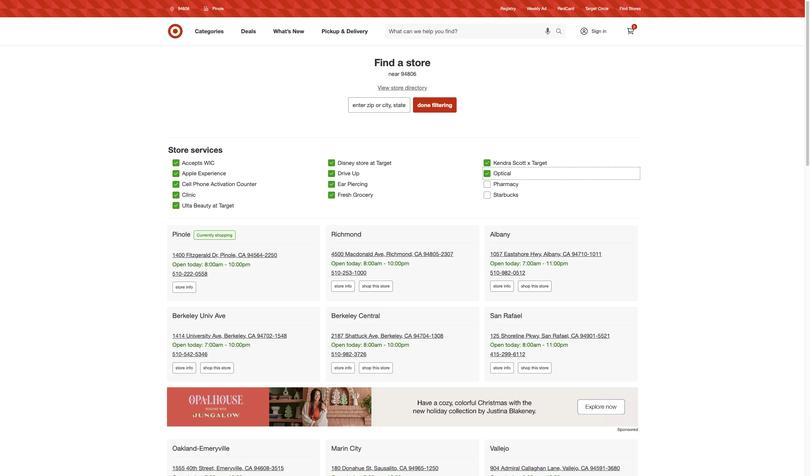 Task type: describe. For each thing, give the bounding box(es) containing it.
510-253-1000 link
[[332, 269, 367, 276]]

find for a
[[374, 56, 395, 69]]

4500 macdonald ave, richmond, ca 94805-2307 open today: 8:00am - 10:00pm 510-253-1000
[[332, 251, 454, 276]]

store services group
[[172, 158, 640, 211]]

san inside 125 shoreline pkwy, san rafael, ca 94901-5521 open today: 8:00am - 11:00pm 415-299-6112
[[542, 332, 552, 339]]

berkeley, for berkeley central
[[381, 332, 403, 339]]

info for berkeley central
[[345, 365, 352, 371]]

1414
[[172, 332, 185, 339]]

510- for berkeley central
[[332, 351, 343, 358]]

store info for berkeley central
[[335, 365, 352, 371]]

125
[[491, 332, 500, 339]]

enter zip or city, state
[[353, 102, 406, 108]]

in
[[603, 28, 607, 34]]

ear
[[338, 181, 346, 188]]

store down 415-
[[494, 365, 503, 371]]

berkeley for berkeley univ ave
[[172, 312, 198, 320]]

callaghan
[[522, 465, 546, 472]]

info for san rafael
[[504, 365, 511, 371]]

store down 2187 shattuck ave, berkeley, ca 94704-1308 open today: 8:00am - 10:00pm 510-982-3726
[[381, 365, 390, 371]]

berkeley central
[[332, 312, 380, 320]]

shop this store button for albany
[[518, 281, 552, 292]]

pharmacy
[[494, 181, 519, 188]]

- for berkeley univ ave
[[225, 342, 227, 349]]

at for store
[[370, 159, 375, 166]]

oakland-emeryville link
[[172, 445, 231, 453]]

target for disney store at target
[[377, 159, 392, 166]]

shop this store button for san rafael
[[518, 363, 552, 374]]

1400 fitzgerald dr, pinole, ca 94564-2250 link
[[172, 252, 277, 259]]

this for richmond
[[373, 284, 379, 289]]

kendra
[[494, 159, 511, 166]]

view store directory link
[[160, 84, 645, 92]]

ca for 2187 shattuck ave, berkeley, ca 94704-1308 open today: 8:00am - 10:00pm 510-982-3726
[[405, 332, 412, 339]]

oakland-
[[172, 445, 199, 453]]

disney
[[338, 159, 355, 166]]

Drive Up checkbox
[[328, 170, 335, 177]]

510- for pinole
[[172, 270, 184, 277]]

open for richmond
[[332, 260, 345, 267]]

target for kendra scott x target
[[532, 159, 547, 166]]

store info for richmond
[[335, 284, 352, 289]]

up
[[352, 170, 360, 177]]

berkeley univ ave link
[[172, 312, 227, 320]]

target for ulta beauty at target
[[219, 202, 234, 209]]

94806 button
[[166, 2, 197, 15]]

store down 125 shoreline pkwy, san rafael, ca 94901-5521 open today: 8:00am - 11:00pm 415-299-6112
[[540, 365, 549, 371]]

today: for richmond
[[347, 260, 362, 267]]

target circle
[[586, 6, 609, 11]]

drive
[[338, 170, 351, 177]]

store down 1414 university ave, berkeley, ca 94702-1548 open today: 7:00am - 10:00pm 510-542-5346
[[222, 365, 231, 371]]

8:00am inside 125 shoreline pkwy, san rafael, ca 94901-5521 open today: 8:00am - 11:00pm 415-299-6112
[[523, 342, 541, 349]]

299-
[[502, 351, 513, 358]]

admiral
[[501, 465, 520, 472]]

ave, for berkeley univ ave
[[212, 332, 223, 339]]

store info link for richmond
[[332, 281, 355, 292]]

510-982-0512 link
[[491, 269, 526, 276]]

state
[[394, 102, 406, 108]]

982- for albany
[[502, 269, 513, 276]]

904 admiral callaghan lane, vallejo, ca 94591-3680
[[491, 465, 620, 472]]

this for san rafael
[[532, 365, 538, 371]]

what's
[[273, 28, 291, 35]]

Accepts WIC checkbox
[[172, 159, 179, 166]]

2187 shattuck ave, berkeley, ca 94704-1308 open today: 8:00am - 10:00pm 510-982-3726
[[332, 332, 444, 358]]

1057 eastshore hwy, albany, ca 94710-1011 link
[[491, 251, 602, 258]]

shoreline
[[501, 332, 525, 339]]

11:00pm inside 125 shoreline pkwy, san rafael, ca 94901-5521 open today: 8:00am - 11:00pm 415-299-6112
[[547, 342, 568, 349]]

542-
[[184, 351, 195, 358]]

richmond
[[332, 230, 362, 238]]

Disney store at Target checkbox
[[328, 159, 335, 166]]

emeryville
[[199, 445, 230, 453]]

today: for albany
[[506, 260, 521, 267]]

store right view
[[391, 84, 404, 91]]

904
[[491, 465, 500, 472]]

find for stores
[[620, 6, 628, 11]]

ca right vallejo,
[[581, 465, 589, 472]]

berkeley for berkeley central
[[332, 312, 357, 320]]

kendra scott x target
[[494, 159, 547, 166]]

ca for 1555 40th street, emeryville, ca 94608-3515
[[245, 465, 253, 472]]

Starbucks checkbox
[[484, 192, 491, 199]]

view
[[378, 84, 390, 91]]

richmond link
[[332, 230, 363, 238]]

open for berkeley central
[[332, 342, 345, 349]]

store down 253-
[[335, 284, 344, 289]]

7:00am for albany
[[523, 260, 541, 267]]

pkwy,
[[526, 332, 540, 339]]

stores
[[629, 6, 641, 11]]

this for berkeley univ ave
[[214, 365, 220, 371]]

find a store near 94806
[[374, 56, 431, 77]]

store down the 510-982-3726 link
[[335, 365, 344, 371]]

125 shoreline pkwy, san rafael, ca 94901-5521 open today: 8:00am - 11:00pm 415-299-6112
[[491, 332, 610, 358]]

cell
[[182, 181, 192, 188]]

94805-
[[424, 251, 441, 258]]

this for albany
[[532, 284, 538, 289]]

pickup & delivery link
[[316, 24, 377, 39]]

enter zip or city, state button
[[348, 97, 410, 113]]

store down 222-
[[176, 285, 185, 290]]

berkeley univ ave
[[172, 312, 226, 320]]

ulta
[[182, 202, 192, 209]]

pinole inside dropdown button
[[212, 6, 224, 11]]

2250
[[265, 252, 277, 259]]

shop this store for richmond
[[362, 284, 390, 289]]

ca for 4500 macdonald ave, richmond, ca 94805-2307 open today: 8:00am - 10:00pm 510-253-1000
[[415, 251, 422, 258]]

delivery
[[347, 28, 368, 35]]

8:00am for richmond
[[364, 260, 382, 267]]

grocery
[[353, 191, 373, 198]]

10:00pm for richmond
[[388, 260, 409, 267]]

store info link for berkeley central
[[332, 363, 355, 374]]

5346
[[195, 351, 208, 358]]

store info link for berkeley univ ave
[[172, 363, 196, 374]]

marin
[[332, 445, 348, 453]]

Ulta Beauty at Target checkbox
[[172, 202, 179, 209]]

180
[[332, 465, 341, 472]]

university
[[186, 332, 211, 339]]

&
[[341, 28, 345, 35]]

fresh
[[338, 191, 352, 198]]

store info for albany
[[494, 284, 511, 289]]

415-
[[491, 351, 502, 358]]

apple
[[182, 170, 197, 177]]

Pharmacy checkbox
[[484, 181, 491, 188]]

store inside find a store near 94806
[[406, 56, 431, 69]]

categories
[[195, 28, 224, 35]]

510-542-5346 link
[[172, 351, 208, 358]]

marin city
[[332, 445, 362, 453]]

store info for berkeley univ ave
[[176, 365, 193, 371]]

categories link
[[189, 24, 233, 39]]

1414 university ave, berkeley, ca 94702-1548 link
[[172, 332, 287, 339]]

store info for pinole
[[176, 285, 193, 290]]

store info for san rafael
[[494, 365, 511, 371]]

info for pinole
[[186, 285, 193, 290]]

clinic
[[182, 191, 196, 198]]

deals
[[241, 28, 256, 35]]

rafael
[[504, 312, 522, 320]]

982- for berkeley central
[[343, 351, 354, 358]]

6112
[[513, 351, 526, 358]]

a
[[398, 56, 404, 69]]

94608-
[[254, 465, 272, 472]]

store info link for albany
[[491, 281, 514, 292]]

0558
[[195, 270, 208, 277]]

find stores link
[[620, 6, 641, 12]]

What can we help you find? suggestions appear below search field
[[385, 24, 558, 39]]

redcard
[[558, 6, 575, 11]]

8:00am for berkeley central
[[364, 342, 382, 349]]

registry link
[[501, 6, 516, 12]]

sign in link
[[574, 24, 618, 39]]

scott
[[513, 159, 526, 166]]

search
[[553, 28, 569, 35]]

donahue
[[342, 465, 365, 472]]

- for richmond
[[384, 260, 386, 267]]

enter
[[353, 102, 366, 108]]

store down 542-
[[176, 365, 185, 371]]

what's new link
[[268, 24, 313, 39]]

san rafael link
[[491, 312, 524, 320]]

new
[[293, 28, 304, 35]]

180 donahue st, sausalito, ca 94965-1250
[[332, 465, 439, 472]]

cell phone activation counter
[[182, 181, 257, 188]]

7:00am for berkeley univ ave
[[205, 342, 223, 349]]

apple experience
[[182, 170, 226, 177]]

Optical checkbox
[[484, 170, 491, 177]]

ca for 1414 university ave, berkeley, ca 94702-1548 open today: 7:00am - 10:00pm 510-542-5346
[[248, 332, 256, 339]]

today: for berkeley central
[[347, 342, 362, 349]]

this for berkeley central
[[373, 365, 379, 371]]

- inside 125 shoreline pkwy, san rafael, ca 94901-5521 open today: 8:00am - 11:00pm 415-299-6112
[[543, 342, 545, 349]]



Task type: vqa. For each thing, say whether or not it's contained in the screenshot.


Task type: locate. For each thing, give the bounding box(es) containing it.
marin city link
[[332, 445, 363, 453]]

berkeley, down ave
[[224, 332, 247, 339]]

3515
[[272, 465, 284, 472]]

vallejo,
[[563, 465, 580, 472]]

2 link
[[623, 24, 638, 39]]

this down 4500 macdonald ave, richmond, ca 94805-2307 open today: 8:00am - 10:00pm 510-253-1000
[[373, 284, 379, 289]]

berkeley, inside 1414 university ave, berkeley, ca 94702-1548 open today: 7:00am - 10:00pm 510-542-5346
[[224, 332, 247, 339]]

0 vertical spatial 94806
[[178, 6, 190, 11]]

today: down shoreline
[[506, 342, 521, 349]]

1400 fitzgerald dr, pinole, ca 94564-2250 open today: 8:00am - 10:00pm 510-222-0558
[[172, 252, 277, 277]]

ca right rafael,
[[572, 332, 579, 339]]

0 horizontal spatial 982-
[[343, 351, 354, 358]]

find left stores
[[620, 6, 628, 11]]

2 berkeley from the left
[[332, 312, 357, 320]]

0 horizontal spatial find
[[374, 56, 395, 69]]

8:00am up 1000
[[364, 260, 382, 267]]

1 berkeley from the left
[[172, 312, 198, 320]]

ave, inside 1414 university ave, berkeley, ca 94702-1548 open today: 7:00am - 10:00pm 510-542-5346
[[212, 332, 223, 339]]

Ear Piercing checkbox
[[328, 181, 335, 188]]

shop this store down 6112
[[521, 365, 549, 371]]

ca inside '1057 eastshore hwy, albany, ca 94710-1011 open today: 7:00am - 11:00pm 510-982-0512'
[[563, 251, 571, 258]]

pinole,
[[220, 252, 237, 259]]

info for richmond
[[345, 284, 352, 289]]

experience
[[198, 170, 226, 177]]

today: down university
[[188, 342, 203, 349]]

0512
[[513, 269, 526, 276]]

ave, inside 4500 macdonald ave, richmond, ca 94805-2307 open today: 8:00am - 10:00pm 510-253-1000
[[375, 251, 385, 258]]

today: inside '1057 eastshore hwy, albany, ca 94710-1011 open today: 7:00am - 11:00pm 510-982-0512'
[[506, 260, 521, 267]]

near
[[389, 70, 400, 77]]

store down 510-982-0512 link
[[494, 284, 503, 289]]

wic
[[204, 159, 215, 166]]

berkeley
[[172, 312, 198, 320], [332, 312, 357, 320]]

10:00pm for pinole
[[229, 261, 250, 268]]

store down '1057 eastshore hwy, albany, ca 94710-1011 open today: 7:00am - 11:00pm 510-982-0512'
[[540, 284, 549, 289]]

8:00am down pkwy,
[[523, 342, 541, 349]]

510-
[[332, 269, 343, 276], [491, 269, 502, 276], [172, 270, 184, 277], [172, 351, 184, 358], [332, 351, 343, 358]]

shop this store down 1000
[[362, 284, 390, 289]]

shop down 1000
[[362, 284, 372, 289]]

pinole up "categories" link
[[212, 6, 224, 11]]

fresh grocery
[[338, 191, 373, 198]]

- down 1057 eastshore hwy, albany, ca 94710-1011 link
[[543, 260, 545, 267]]

today: down eastshore
[[506, 260, 521, 267]]

8:00am inside 2187 shattuck ave, berkeley, ca 94704-1308 open today: 8:00am - 10:00pm 510-982-3726
[[364, 342, 382, 349]]

7:00am inside '1057 eastshore hwy, albany, ca 94710-1011 open today: 7:00am - 11:00pm 510-982-0512'
[[523, 260, 541, 267]]

8:00am inside 1400 fitzgerald dr, pinole, ca 94564-2250 open today: 8:00am - 10:00pm 510-222-0558
[[205, 261, 223, 268]]

today: down macdonald
[[347, 260, 362, 267]]

albany link
[[491, 230, 512, 238]]

1057 eastshore hwy, albany, ca 94710-1011 open today: 7:00am - 11:00pm 510-982-0512
[[491, 251, 602, 276]]

shop this store button for berkeley central
[[359, 363, 393, 374]]

11:00pm down rafael,
[[547, 342, 568, 349]]

10:00pm for berkeley central
[[388, 342, 409, 349]]

directory
[[405, 84, 427, 91]]

ca right pinole,
[[238, 252, 246, 259]]

today: down the shattuck
[[347, 342, 362, 349]]

open down 1400
[[172, 261, 186, 268]]

find inside find a store near 94806
[[374, 56, 395, 69]]

san right pkwy,
[[542, 332, 552, 339]]

1308
[[431, 332, 444, 339]]

1 vertical spatial 7:00am
[[205, 342, 223, 349]]

store
[[406, 56, 431, 69], [391, 84, 404, 91], [356, 159, 369, 166], [335, 284, 344, 289], [381, 284, 390, 289], [494, 284, 503, 289], [540, 284, 549, 289], [176, 285, 185, 290], [176, 365, 185, 371], [222, 365, 231, 371], [335, 365, 344, 371], [381, 365, 390, 371], [494, 365, 503, 371], [540, 365, 549, 371]]

weekly
[[527, 6, 541, 11]]

1 horizontal spatial berkeley,
[[381, 332, 403, 339]]

982- down eastshore
[[502, 269, 513, 276]]

1 horizontal spatial find
[[620, 6, 628, 11]]

- inside '1057 eastshore hwy, albany, ca 94710-1011 open today: 7:00am - 11:00pm 510-982-0512'
[[543, 260, 545, 267]]

store info link for san rafael
[[491, 363, 514, 374]]

berkeley central link
[[332, 312, 382, 320]]

510- inside 2187 shattuck ave, berkeley, ca 94704-1308 open today: 8:00am - 10:00pm 510-982-3726
[[332, 351, 343, 358]]

ca for 1400 fitzgerald dr, pinole, ca 94564-2250 open today: 8:00am - 10:00pm 510-222-0558
[[238, 252, 246, 259]]

today: down fitzgerald
[[188, 261, 203, 268]]

ca inside 125 shoreline pkwy, san rafael, ca 94901-5521 open today: 8:00am - 11:00pm 415-299-6112
[[572, 332, 579, 339]]

store info link down 222-
[[172, 282, 196, 293]]

510- inside 1400 fitzgerald dr, pinole, ca 94564-2250 open today: 8:00am - 10:00pm 510-222-0558
[[172, 270, 184, 277]]

0 vertical spatial san
[[491, 312, 502, 320]]

ca inside 1414 university ave, berkeley, ca 94702-1548 open today: 7:00am - 10:00pm 510-542-5346
[[248, 332, 256, 339]]

berkeley, inside 2187 shattuck ave, berkeley, ca 94704-1308 open today: 8:00am - 10:00pm 510-982-3726
[[381, 332, 403, 339]]

10:00pm for berkeley univ ave
[[229, 342, 250, 349]]

open for albany
[[491, 260, 504, 267]]

Cell Phone Activation Counter checkbox
[[172, 181, 179, 188]]

berkeley up 2187
[[332, 312, 357, 320]]

store up up
[[356, 159, 369, 166]]

store info link down 299-
[[491, 363, 514, 374]]

shop this store button
[[359, 281, 393, 292], [518, 281, 552, 292], [200, 363, 234, 374], [359, 363, 393, 374], [518, 363, 552, 374]]

info down the 510-982-3726 link
[[345, 365, 352, 371]]

pinole button
[[200, 2, 228, 15]]

shop this store button down 3726
[[359, 363, 393, 374]]

this down 2187 shattuck ave, berkeley, ca 94704-1308 open today: 8:00am - 10:00pm 510-982-3726
[[373, 365, 379, 371]]

- down 2187 shattuck ave, berkeley, ca 94704-1308 link
[[384, 342, 386, 349]]

info for albany
[[504, 284, 511, 289]]

open down 1057 in the bottom right of the page
[[491, 260, 504, 267]]

zip
[[367, 102, 374, 108]]

open down 2187
[[332, 342, 345, 349]]

- for berkeley central
[[384, 342, 386, 349]]

store info link for pinole
[[172, 282, 196, 293]]

accepts wic
[[182, 159, 215, 166]]

510- inside 4500 macdonald ave, richmond, ca 94805-2307 open today: 8:00am - 10:00pm 510-253-1000
[[332, 269, 343, 276]]

222-
[[184, 270, 195, 277]]

1555 40th street, emeryville, ca 94608-3515
[[172, 465, 284, 472]]

10:00pm down 2187 shattuck ave, berkeley, ca 94704-1308 link
[[388, 342, 409, 349]]

ca left 94608-
[[245, 465, 253, 472]]

0 horizontal spatial berkeley,
[[224, 332, 247, 339]]

berkeley, for berkeley univ ave
[[224, 332, 247, 339]]

ca left 94805-
[[415, 251, 422, 258]]

1 horizontal spatial at
[[370, 159, 375, 166]]

2 berkeley, from the left
[[381, 332, 403, 339]]

open inside '1057 eastshore hwy, albany, ca 94710-1011 open today: 7:00am - 11:00pm 510-982-0512'
[[491, 260, 504, 267]]

1 vertical spatial 11:00pm
[[547, 342, 568, 349]]

- down 1414 university ave, berkeley, ca 94702-1548 link
[[225, 342, 227, 349]]

shop this store
[[362, 284, 390, 289], [521, 284, 549, 289], [203, 365, 231, 371], [362, 365, 390, 371], [521, 365, 549, 371]]

shop this store button for berkeley univ ave
[[200, 363, 234, 374]]

store info down 253-
[[335, 284, 352, 289]]

10:00pm inside 1414 university ave, berkeley, ca 94702-1548 open today: 7:00am - 10:00pm 510-542-5346
[[229, 342, 250, 349]]

-
[[384, 260, 386, 267], [543, 260, 545, 267], [225, 261, 227, 268], [225, 342, 227, 349], [384, 342, 386, 349], [543, 342, 545, 349]]

1 vertical spatial at
[[213, 202, 217, 209]]

Fresh Grocery checkbox
[[328, 192, 335, 199]]

- inside 1400 fitzgerald dr, pinole, ca 94564-2250 open today: 8:00am - 10:00pm 510-222-0558
[[225, 261, 227, 268]]

shop down 3726
[[362, 365, 372, 371]]

target circle link
[[586, 6, 609, 12]]

today: for pinole
[[188, 261, 203, 268]]

advertisement region
[[167, 388, 638, 427]]

- for pinole
[[225, 261, 227, 268]]

open inside 125 shoreline pkwy, san rafael, ca 94901-5521 open today: 8:00am - 11:00pm 415-299-6112
[[491, 342, 504, 349]]

510- for richmond
[[332, 269, 343, 276]]

store info down 222-
[[176, 285, 193, 290]]

info down 542-
[[186, 365, 193, 371]]

shop this store button down 0512
[[518, 281, 552, 292]]

1 vertical spatial 982-
[[343, 351, 354, 358]]

10:00pm inside 1400 fitzgerald dr, pinole, ca 94564-2250 open today: 8:00am - 10:00pm 510-222-0558
[[229, 261, 250, 268]]

shop down 6112
[[521, 365, 531, 371]]

10:00pm down 1414 university ave, berkeley, ca 94702-1548 link
[[229, 342, 250, 349]]

shop this store button for richmond
[[359, 281, 393, 292]]

1 vertical spatial pinole
[[172, 230, 191, 238]]

store info link
[[332, 281, 355, 292], [491, 281, 514, 292], [172, 282, 196, 293], [172, 363, 196, 374], [332, 363, 355, 374], [491, 363, 514, 374]]

city
[[350, 445, 362, 453]]

510- down 4500 at the left of page
[[332, 269, 343, 276]]

store services
[[168, 145, 223, 155]]

done filtering button
[[413, 97, 457, 113]]

10:00pm down richmond,
[[388, 260, 409, 267]]

510- down 1057 in the bottom right of the page
[[491, 269, 502, 276]]

94901-
[[581, 332, 598, 339]]

shop this store for albany
[[521, 284, 549, 289]]

open for pinole
[[172, 261, 186, 268]]

today: inside 125 shoreline pkwy, san rafael, ca 94901-5521 open today: 8:00am - 11:00pm 415-299-6112
[[506, 342, 521, 349]]

0 vertical spatial 11:00pm
[[547, 260, 568, 267]]

pinole up 1400
[[172, 230, 191, 238]]

10:00pm inside 2187 shattuck ave, berkeley, ca 94704-1308 open today: 8:00am - 10:00pm 510-982-3726
[[388, 342, 409, 349]]

store
[[168, 145, 189, 155]]

store info down 299-
[[494, 365, 511, 371]]

done filtering
[[418, 102, 452, 108]]

shop this store for berkeley univ ave
[[203, 365, 231, 371]]

ave, right university
[[212, 332, 223, 339]]

0 horizontal spatial 7:00am
[[205, 342, 223, 349]]

weekly ad link
[[527, 6, 547, 12]]

7:00am inside 1414 university ave, berkeley, ca 94702-1548 open today: 7:00am - 10:00pm 510-542-5346
[[205, 342, 223, 349]]

ca inside 4500 macdonald ave, richmond, ca 94805-2307 open today: 8:00am - 10:00pm 510-253-1000
[[415, 251, 422, 258]]

central
[[359, 312, 380, 320]]

0 vertical spatial pinole
[[212, 6, 224, 11]]

open inside 1400 fitzgerald dr, pinole, ca 94564-2250 open today: 8:00am - 10:00pm 510-222-0558
[[172, 261, 186, 268]]

find stores
[[620, 6, 641, 11]]

- inside 1414 university ave, berkeley, ca 94702-1548 open today: 7:00am - 10:00pm 510-542-5346
[[225, 342, 227, 349]]

2187 shattuck ave, berkeley, ca 94704-1308 link
[[332, 332, 444, 339]]

94806 left pinole dropdown button in the left of the page
[[178, 6, 190, 11]]

today: for berkeley univ ave
[[188, 342, 203, 349]]

registry
[[501, 6, 516, 11]]

san rafael
[[491, 312, 522, 320]]

ave, for richmond
[[375, 251, 385, 258]]

982- inside 2187 shattuck ave, berkeley, ca 94704-1308 open today: 8:00am - 10:00pm 510-982-3726
[[343, 351, 354, 358]]

0 vertical spatial 982-
[[502, 269, 513, 276]]

today: inside 2187 shattuck ave, berkeley, ca 94704-1308 open today: 8:00am - 10:00pm 510-982-3726
[[347, 342, 362, 349]]

open down the 1414
[[172, 342, 186, 349]]

counter
[[237, 181, 257, 188]]

beauty
[[194, 202, 211, 209]]

store down 4500 macdonald ave, richmond, ca 94805-2307 open today: 8:00am - 10:00pm 510-253-1000
[[381, 284, 390, 289]]

1000
[[354, 269, 367, 276]]

0 vertical spatial 7:00am
[[523, 260, 541, 267]]

8:00am for pinole
[[205, 261, 223, 268]]

510- for albany
[[491, 269, 502, 276]]

1 vertical spatial find
[[374, 56, 395, 69]]

0 horizontal spatial pinole
[[172, 230, 191, 238]]

store info link down 253-
[[332, 281, 355, 292]]

1 horizontal spatial 94806
[[401, 70, 417, 77]]

1 11:00pm from the top
[[547, 260, 568, 267]]

ca left 94965-
[[400, 465, 407, 472]]

0 horizontal spatial at
[[213, 202, 217, 209]]

ear piercing
[[338, 181, 368, 188]]

shop for albany
[[521, 284, 531, 289]]

1 horizontal spatial berkeley
[[332, 312, 357, 320]]

ca for 180 donahue st, sausalito, ca 94965-1250
[[400, 465, 407, 472]]

510- for berkeley univ ave
[[172, 351, 184, 358]]

search button
[[553, 24, 569, 40]]

find up near
[[374, 56, 395, 69]]

shop for richmond
[[362, 284, 372, 289]]

shop for san rafael
[[521, 365, 531, 371]]

2 11:00pm from the top
[[547, 342, 568, 349]]

eastshore
[[504, 251, 529, 258]]

510-222-0558 link
[[172, 270, 208, 277]]

info down 510-982-0512 link
[[504, 284, 511, 289]]

1 horizontal spatial 7:00am
[[523, 260, 541, 267]]

1414 university ave, berkeley, ca 94702-1548 open today: 7:00am - 10:00pm 510-542-5346
[[172, 332, 287, 358]]

optical
[[494, 170, 511, 177]]

info for berkeley univ ave
[[186, 365, 193, 371]]

10:00pm inside 4500 macdonald ave, richmond, ca 94805-2307 open today: 8:00am - 10:00pm 510-253-1000
[[388, 260, 409, 267]]

info down 222-
[[186, 285, 193, 290]]

94806 inside find a store near 94806
[[401, 70, 417, 77]]

pickup & delivery
[[322, 28, 368, 35]]

510- inside '1057 eastshore hwy, albany, ca 94710-1011 open today: 7:00am - 11:00pm 510-982-0512'
[[491, 269, 502, 276]]

982- down the shattuck
[[343, 351, 354, 358]]

shop down the 5346
[[203, 365, 213, 371]]

today: inside 1414 university ave, berkeley, ca 94702-1548 open today: 7:00am - 10:00pm 510-542-5346
[[188, 342, 203, 349]]

open down 4500 at the left of page
[[332, 260, 345, 267]]

ca left 94704-
[[405, 332, 412, 339]]

0 horizontal spatial 94806
[[178, 6, 190, 11]]

street,
[[199, 465, 215, 472]]

shop this store down 0512
[[521, 284, 549, 289]]

510- inside 1414 university ave, berkeley, ca 94702-1548 open today: 7:00am - 10:00pm 510-542-5346
[[172, 351, 184, 358]]

at for beauty
[[213, 202, 217, 209]]

8:00am up 3726
[[364, 342, 382, 349]]

94702-
[[257, 332, 275, 339]]

Clinic checkbox
[[172, 192, 179, 199]]

ave, for berkeley central
[[369, 332, 379, 339]]

8:00am inside 4500 macdonald ave, richmond, ca 94805-2307 open today: 8:00am - 10:00pm 510-253-1000
[[364, 260, 382, 267]]

store info down 510-982-0512 link
[[494, 284, 511, 289]]

open inside 2187 shattuck ave, berkeley, ca 94704-1308 open today: 8:00am - 10:00pm 510-982-3726
[[332, 342, 345, 349]]

what's new
[[273, 28, 304, 35]]

- down 4500 macdonald ave, richmond, ca 94805-2307 link
[[384, 260, 386, 267]]

982- inside '1057 eastshore hwy, albany, ca 94710-1011 open today: 7:00am - 11:00pm 510-982-0512'
[[502, 269, 513, 276]]

sign in
[[592, 28, 607, 34]]

x
[[528, 159, 531, 166]]

1 vertical spatial san
[[542, 332, 552, 339]]

ave, inside 2187 shattuck ave, berkeley, ca 94704-1308 open today: 8:00am - 10:00pm 510-982-3726
[[369, 332, 379, 339]]

this down 125 shoreline pkwy, san rafael, ca 94901-5521 open today: 8:00am - 11:00pm 415-299-6112
[[532, 365, 538, 371]]

shop this store button down the 5346
[[200, 363, 234, 374]]

510- down 2187
[[332, 351, 343, 358]]

store inside group
[[356, 159, 369, 166]]

berkeley, left 94704-
[[381, 332, 403, 339]]

services
[[191, 145, 223, 155]]

this
[[373, 284, 379, 289], [532, 284, 538, 289], [214, 365, 220, 371], [373, 365, 379, 371], [532, 365, 538, 371]]

3726
[[354, 351, 367, 358]]

shop this store button down 6112
[[518, 363, 552, 374]]

0 vertical spatial find
[[620, 6, 628, 11]]

ca for 1057 eastshore hwy, albany, ca 94710-1011 open today: 7:00am - 11:00pm 510-982-0512
[[563, 251, 571, 258]]

0 vertical spatial at
[[370, 159, 375, 166]]

weekly ad
[[527, 6, 547, 11]]

180 donahue st, sausalito, ca 94965-1250 link
[[332, 465, 439, 472]]

shop this store for berkeley central
[[362, 365, 390, 371]]

- down 125 shoreline pkwy, san rafael, ca 94901-5521 link
[[543, 342, 545, 349]]

san left rafael
[[491, 312, 502, 320]]

at right "beauty"
[[213, 202, 217, 209]]

1 horizontal spatial pinole
[[212, 6, 224, 11]]

open inside 4500 macdonald ave, richmond, ca 94805-2307 open today: 8:00am - 10:00pm 510-253-1000
[[332, 260, 345, 267]]

macdonald
[[345, 251, 373, 258]]

0 horizontal spatial berkeley
[[172, 312, 198, 320]]

shop this store for san rafael
[[521, 365, 549, 371]]

dr,
[[212, 252, 219, 259]]

ca inside 1400 fitzgerald dr, pinole, ca 94564-2250 open today: 8:00am - 10:00pm 510-222-0558
[[238, 252, 246, 259]]

- inside 2187 shattuck ave, berkeley, ca 94704-1308 open today: 8:00am - 10:00pm 510-982-3726
[[384, 342, 386, 349]]

city,
[[383, 102, 392, 108]]

ca inside 2187 shattuck ave, berkeley, ca 94704-1308 open today: 8:00am - 10:00pm 510-982-3726
[[405, 332, 412, 339]]

store info link down the 510-982-3726 link
[[332, 363, 355, 374]]

this down 1414 university ave, berkeley, ca 94702-1548 open today: 7:00am - 10:00pm 510-542-5346
[[214, 365, 220, 371]]

berkeley up the 1414
[[172, 312, 198, 320]]

at right disney at top left
[[370, 159, 375, 166]]

10:00pm down pinole,
[[229, 261, 250, 268]]

4500 macdonald ave, richmond, ca 94805-2307 link
[[332, 251, 454, 258]]

ave, left richmond,
[[375, 251, 385, 258]]

- inside 4500 macdonald ave, richmond, ca 94805-2307 open today: 8:00am - 10:00pm 510-253-1000
[[384, 260, 386, 267]]

Kendra Scott x Target checkbox
[[484, 159, 491, 166]]

11:00pm down the albany,
[[547, 260, 568, 267]]

11:00pm inside '1057 eastshore hwy, albany, ca 94710-1011 open today: 7:00am - 11:00pm 510-982-0512'
[[547, 260, 568, 267]]

1555
[[172, 465, 185, 472]]

510- down 1400
[[172, 270, 184, 277]]

0 horizontal spatial san
[[491, 312, 502, 320]]

ca right the albany,
[[563, 251, 571, 258]]

5521
[[598, 332, 610, 339]]

open for berkeley univ ave
[[172, 342, 186, 349]]

8:00am down dr,
[[205, 261, 223, 268]]

shop for berkeley univ ave
[[203, 365, 213, 371]]

done
[[418, 102, 431, 108]]

1 horizontal spatial san
[[542, 332, 552, 339]]

7:00am down hwy,
[[523, 260, 541, 267]]

shopping
[[215, 233, 232, 238]]

7:00am
[[523, 260, 541, 267], [205, 342, 223, 349]]

1 horizontal spatial 982-
[[502, 269, 513, 276]]

vallejo link
[[491, 445, 511, 453]]

125 shoreline pkwy, san rafael, ca 94901-5521 link
[[491, 332, 610, 339]]

store info down 542-
[[176, 365, 193, 371]]

ave
[[215, 312, 226, 320]]

this down '1057 eastshore hwy, albany, ca 94710-1011 open today: 7:00am - 11:00pm 510-982-0512'
[[532, 284, 538, 289]]

94704-
[[414, 332, 431, 339]]

Apple Experience checkbox
[[172, 170, 179, 177]]

2307
[[441, 251, 454, 258]]

1057
[[491, 251, 503, 258]]

today: inside 4500 macdonald ave, richmond, ca 94805-2307 open today: 8:00am - 10:00pm 510-253-1000
[[347, 260, 362, 267]]

- for albany
[[543, 260, 545, 267]]

open up 415-
[[491, 342, 504, 349]]

1 berkeley, from the left
[[224, 332, 247, 339]]

94806 inside 94806 dropdown button
[[178, 6, 190, 11]]

shop for berkeley central
[[362, 365, 372, 371]]

store info link down 542-
[[172, 363, 196, 374]]

shop this store button down 1000
[[359, 281, 393, 292]]

ave, right the shattuck
[[369, 332, 379, 339]]

piercing
[[348, 181, 368, 188]]

1 vertical spatial 94806
[[401, 70, 417, 77]]

open inside 1414 university ave, berkeley, ca 94702-1548 open today: 7:00am - 10:00pm 510-542-5346
[[172, 342, 186, 349]]

today: inside 1400 fitzgerald dr, pinole, ca 94564-2250 open today: 8:00am - 10:00pm 510-222-0558
[[188, 261, 203, 268]]



